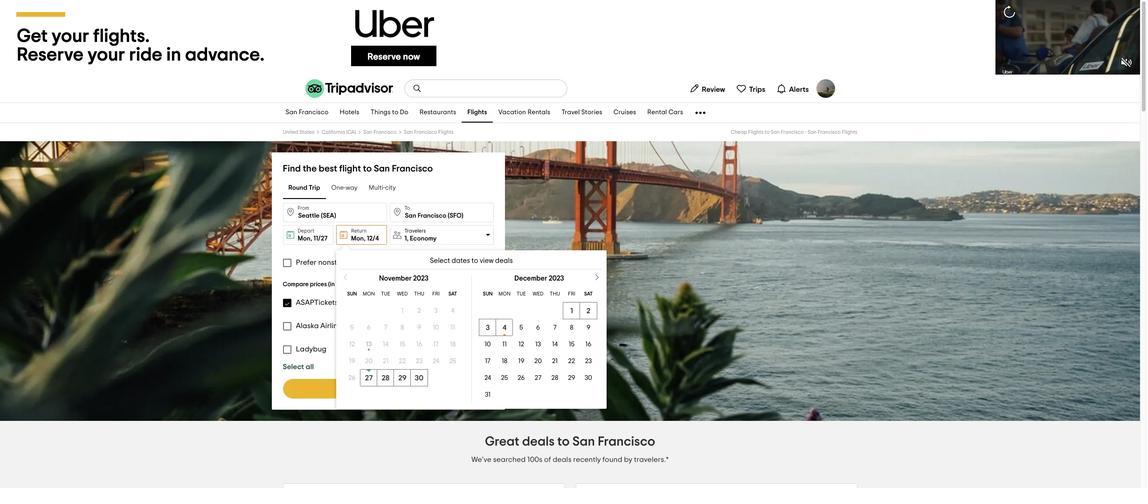Task type: vqa. For each thing, say whether or not it's contained in the screenshot.
the bottommost San Francisco
yes



Task type: locate. For each thing, give the bounding box(es) containing it.
2 13 from the left
[[536, 342, 541, 348]]

8 right thu dec 07 2023 cell
[[570, 325, 574, 331]]

0 horizontal spatial 2023
[[413, 275, 429, 282]]

3 for sun dec 03 2023 cell
[[486, 324, 490, 332]]

fri dec 22 2023 cell
[[564, 353, 581, 370]]

0 horizontal spatial 30
[[415, 375, 424, 382]]

7 for tue nov 07 2023 cell
[[384, 325, 388, 331]]

4 up sat nov 11 2023 cell
[[451, 308, 455, 315]]

francisco up 'by'
[[598, 436, 656, 449]]

30
[[415, 375, 424, 382], [585, 375, 593, 382]]

wed dec 06 2023 cell
[[530, 320, 547, 336]]

to left view
[[472, 258, 479, 265]]

2 23 from the left
[[585, 358, 592, 365]]

0 vertical spatial san francisco
[[286, 109, 329, 116]]

28
[[382, 375, 390, 382], [552, 375, 559, 382]]

29
[[399, 375, 407, 382], [568, 375, 576, 382]]

0 vertical spatial 10
[[433, 325, 439, 331]]

mon, inside return mon, 12/4
[[351, 236, 366, 242]]

san francisco flights link
[[404, 130, 454, 135]]

mon nov 20 2023 cell
[[361, 353, 378, 370]]

states
[[300, 130, 315, 135]]

find flights button
[[283, 379, 494, 399]]

17 inside cell
[[485, 358, 491, 365]]

sun nov 12 2023 cell
[[344, 336, 361, 353]]

0 horizontal spatial 1
[[402, 308, 404, 315]]

november
[[379, 275, 412, 282]]

2 grid from the left
[[472, 275, 607, 404]]

2 15 from the left
[[569, 342, 575, 348]]

0 horizontal spatial mon
[[363, 292, 375, 297]]

2 for 28
[[587, 308, 591, 315]]

flights right -
[[842, 130, 858, 135]]

sat up sat dec 02 2023 cell
[[585, 292, 593, 297]]

san francisco link
[[280, 103, 334, 123], [364, 130, 397, 135]]

2 22 from the left
[[569, 358, 576, 365]]

select
[[430, 258, 450, 265], [283, 364, 304, 371]]

found
[[603, 456, 623, 464]]

1 horizontal spatial mon
[[499, 292, 511, 297]]

0 vertical spatial select
[[430, 258, 450, 265]]

sat dec 02 2023 cell
[[581, 303, 597, 320]]

1 horizontal spatial 14
[[552, 342, 558, 348]]

thu down december 2023
[[550, 292, 560, 297]]

1 15 from the left
[[400, 342, 406, 348]]

2 fri from the left
[[568, 292, 576, 297]]

profile picture image
[[817, 79, 836, 98]]

sun dec 10 2023 cell
[[480, 336, 497, 353]]

24
[[433, 358, 440, 365], [485, 375, 491, 382]]

9 for sat dec 09 2023 cell at the bottom right
[[587, 325, 591, 331]]

mon dec 18 2023 cell
[[497, 353, 513, 370]]

1 20 from the left
[[365, 358, 373, 365]]

1 5 from the left
[[350, 325, 354, 331]]

the
[[303, 164, 317, 174]]

29 for wed nov 29 2023 cell
[[399, 375, 407, 382]]

review
[[702, 86, 726, 93]]

include
[[371, 259, 396, 266]]

1 horizontal spatial sun
[[483, 292, 493, 297]]

grid containing 1
[[472, 275, 607, 404]]

0 horizontal spatial thu
[[414, 292, 425, 297]]

1 6 from the left
[[367, 325, 371, 331]]

25 inside cell
[[450, 358, 457, 365]]

1 13 from the left
[[366, 342, 372, 348]]

19 inside sun nov 19 2023 cell
[[349, 358, 355, 365]]

san up multi-city
[[374, 164, 390, 174]]

travel
[[562, 109, 580, 116]]

mon nov 06 2023 cell
[[361, 320, 378, 336]]

search image
[[413, 84, 422, 93]]

row containing 27
[[344, 370, 462, 387]]

1 horizontal spatial san francisco link
[[364, 130, 397, 135]]

13 inside cell
[[366, 342, 372, 348]]

1 horizontal spatial mon,
[[351, 236, 366, 242]]

thu for 6
[[414, 292, 425, 297]]

23 inside cell
[[416, 358, 423, 365]]

21 inside cell
[[383, 358, 389, 365]]

find inside button
[[370, 385, 385, 393]]

10 for fri nov 10 2023 cell
[[433, 325, 439, 331]]

0 horizontal spatial fri
[[433, 292, 440, 297]]

1 grid from the left
[[336, 275, 472, 404]]

sat for 28
[[585, 292, 593, 297]]

2023 down include nearby airports
[[413, 275, 429, 282]]

wed for 4
[[533, 292, 544, 297]]

san francisco link down things
[[364, 130, 397, 135]]

2 19 from the left
[[519, 358, 525, 365]]

3 inside cell
[[486, 324, 490, 332]]

1 horizontal spatial 24
[[485, 375, 491, 382]]

0 horizontal spatial 14
[[383, 342, 389, 348]]

flight
[[339, 164, 361, 174]]

row group containing 1
[[480, 303, 600, 404]]

1 horizontal spatial 1
[[405, 235, 407, 242]]

9 right fri dec 08 2023 cell
[[587, 325, 591, 331]]

28 up find flights on the bottom left of the page
[[382, 375, 390, 382]]

9 for the thu nov 09 2023 cell
[[418, 325, 421, 331]]

6 up wed dec 13 2023 "cell" at the bottom of page
[[537, 325, 540, 331]]

sat dec 16 2023 cell
[[581, 336, 597, 353]]

15
[[400, 342, 406, 348], [569, 342, 575, 348]]

23 right 'wed nov 22 2023' cell
[[416, 358, 423, 365]]

12 for tue dec 12 2023 cell
[[519, 342, 525, 348]]

2 7 from the left
[[554, 325, 557, 331]]

1 vertical spatial 10
[[485, 342, 491, 348]]

mon for 4
[[499, 292, 511, 297]]

2 21 from the left
[[552, 358, 558, 365]]

8
[[401, 325, 404, 331], [570, 325, 574, 331]]

1 inside wed nov 01 2023 cell
[[402, 308, 404, 315]]

1 horizontal spatial 22
[[569, 358, 576, 365]]

15 right tue nov 14 2023 cell
[[400, 342, 406, 348]]

1 14 from the left
[[383, 342, 389, 348]]

2 5 from the left
[[520, 325, 524, 331]]

1 horizontal spatial 3
[[486, 324, 490, 332]]

1 tue from the left
[[381, 292, 391, 297]]

thu nov 09 2023 cell
[[411, 320, 428, 336]]

2 sat from the left
[[585, 292, 593, 297]]

8 right tue nov 07 2023 cell
[[401, 325, 404, 331]]

26 down sun nov 19 2023 cell
[[349, 375, 356, 382]]

10 down fri nov 03 2023 cell
[[433, 325, 439, 331]]

1 mon, from the left
[[298, 236, 312, 242]]

1 horizontal spatial 16
[[586, 342, 592, 348]]

14 right wed dec 13 2023 "cell" at the bottom of page
[[552, 342, 558, 348]]

30 inside cell
[[585, 375, 593, 382]]

29 inside cell
[[399, 375, 407, 382]]

2 16 from the left
[[586, 342, 592, 348]]

wed nov 15 2023 cell
[[394, 336, 411, 353]]

5 inside cell
[[350, 325, 354, 331]]

1 horizontal spatial san francisco
[[364, 130, 397, 135]]

2 mon from the left
[[499, 292, 511, 297]]

1 horizontal spatial 4
[[503, 324, 507, 332]]

fri nov 24 2023 cell
[[428, 353, 445, 370]]

select all
[[283, 364, 314, 371]]

1 vertical spatial find
[[370, 385, 385, 393]]

1 vertical spatial 18
[[502, 358, 508, 365]]

review link
[[686, 79, 729, 98]]

1 fri from the left
[[433, 292, 440, 297]]

23
[[416, 358, 423, 365], [585, 358, 592, 365]]

san francisco link up states
[[280, 103, 334, 123]]

18 for sat nov 18 2023 cell
[[450, 342, 456, 348]]

0 horizontal spatial 5
[[350, 325, 354, 331]]

to up we've searched 100s of deals recently found by travelers.*
[[558, 436, 570, 449]]

sat for 30
[[449, 292, 457, 297]]

united states
[[283, 130, 315, 135]]

one-way
[[332, 185, 358, 192]]

mon, down depart at the left of the page
[[298, 236, 312, 242]]

sat up 'sat nov 04 2023' 'cell'
[[449, 292, 457, 297]]

1 19 from the left
[[349, 358, 355, 365]]

17 inside cell
[[434, 342, 439, 348]]

1 23 from the left
[[416, 358, 423, 365]]

find for find the best flight to san francisco
[[283, 164, 301, 174]]

13 left thu dec 14 2023 cell
[[536, 342, 541, 348]]

wed down november 2023 on the left bottom
[[397, 292, 408, 297]]

2 right fri dec 01 2023 cell
[[587, 308, 591, 315]]

1 horizontal spatial row group
[[480, 303, 600, 404]]

cruises
[[614, 109, 637, 116]]

tue dec 19 2023 cell
[[513, 353, 530, 370]]

0 horizontal spatial wed
[[397, 292, 408, 297]]

11 left tue dec 12 2023 cell
[[503, 342, 507, 348]]

29 up flights
[[399, 375, 407, 382]]

None search field
[[405, 80, 567, 97]]

fri dec 15 2023 cell
[[564, 336, 581, 353]]

1 horizontal spatial 21
[[552, 358, 558, 365]]

11 inside sat nov 11 2023 cell
[[451, 325, 455, 331]]

1 vertical spatial 11
[[503, 342, 507, 348]]

san francisco up states
[[286, 109, 329, 116]]

sun nov 05 2023 cell
[[344, 320, 361, 336]]

25 right fri nov 24 2023 cell
[[450, 358, 457, 365]]

to left do
[[392, 109, 399, 116]]

11 for sat nov 11 2023 cell
[[451, 325, 455, 331]]

18 right fri nov 17 2023 cell
[[450, 342, 456, 348]]

2 wed from the left
[[533, 292, 544, 297]]

wed down december 2023
[[533, 292, 544, 297]]

1 horizontal spatial 18
[[502, 358, 508, 365]]

trips link
[[733, 79, 770, 98]]

4 for mon dec 04 2023 cell
[[503, 324, 507, 332]]

0 horizontal spatial 10
[[433, 325, 439, 331]]

27 inside 'cell'
[[535, 375, 542, 382]]

0 vertical spatial deals
[[496, 258, 513, 265]]

0 horizontal spatial 3
[[435, 308, 438, 315]]

21 for the thu dec 21 2023 cell at the bottom left
[[552, 358, 558, 365]]

27
[[365, 375, 373, 382], [535, 375, 542, 382]]

25 inside cell
[[501, 375, 508, 382]]

0 horizontal spatial 6
[[367, 325, 371, 331]]

thu dec 14 2023 cell
[[547, 336, 564, 353]]

compare
[[283, 282, 309, 288]]

1 horizontal spatial 23
[[585, 358, 592, 365]]

4 inside 'cell'
[[451, 308, 455, 315]]

1 horizontal spatial 9
[[587, 325, 591, 331]]

22 inside fri dec 22 2023 cell
[[569, 358, 576, 365]]

4 up mon dec 11 2023 cell
[[503, 324, 507, 332]]

21
[[383, 358, 389, 365], [552, 358, 558, 365]]

21 inside cell
[[552, 358, 558, 365]]

0 horizontal spatial 29
[[399, 375, 407, 382]]

30 inside "cell"
[[415, 375, 424, 382]]

deals up the 100s
[[523, 436, 555, 449]]

mon dec 25 2023 cell
[[497, 370, 513, 387]]

1 horizontal spatial 26
[[518, 375, 525, 382]]

fri
[[433, 292, 440, 297], [568, 292, 576, 297]]

flights
[[468, 109, 488, 116], [438, 130, 454, 135], [749, 130, 764, 135], [842, 130, 858, 135]]

way
[[346, 185, 358, 192]]

1 horizontal spatial 6
[[537, 325, 540, 331]]

sat nov 04 2023 cell
[[445, 303, 462, 320]]

1 horizontal spatial wed
[[533, 292, 544, 297]]

6 for mon nov 06 2023 cell
[[367, 325, 371, 331]]

1 horizontal spatial fri
[[568, 292, 576, 297]]

mon, for mon, 11/27
[[298, 236, 312, 242]]

san right -
[[808, 130, 817, 135]]

sun dec 31 2023 cell
[[480, 387, 497, 404]]

sun down window)
[[347, 292, 357, 297]]

trip
[[309, 185, 320, 192]]

15 right thu dec 14 2023 cell
[[569, 342, 575, 348]]

fri up fri dec 01 2023 cell
[[568, 292, 576, 297]]

1 thu from the left
[[414, 292, 425, 297]]

1 horizontal spatial 13
[[536, 342, 541, 348]]

0 horizontal spatial 4
[[451, 308, 455, 315]]

3 up "sun dec 10 2023" cell
[[486, 324, 490, 332]]

24 for sun dec 24 2023 cell
[[485, 375, 491, 382]]

mon down window)
[[363, 292, 375, 297]]

san francisco
[[286, 109, 329, 116], [364, 130, 397, 135]]

5 left mon nov 06 2023 cell
[[350, 325, 354, 331]]

1 8 from the left
[[401, 325, 404, 331]]

1 horizontal spatial 28
[[552, 375, 559, 382]]

of
[[545, 456, 551, 464]]

alerts link
[[773, 79, 813, 98]]

2023 for 4
[[549, 275, 565, 282]]

wed nov 01 2023 cell
[[394, 303, 411, 320]]

2 right wed nov 01 2023 cell
[[418, 308, 421, 315]]

new
[[336, 282, 347, 288]]

1 12 from the left
[[349, 342, 355, 348]]

22 right the thu dec 21 2023 cell at the bottom left
[[569, 358, 576, 365]]

tue down december
[[517, 292, 526, 297]]

airports
[[424, 259, 451, 266]]

2 6 from the left
[[537, 325, 540, 331]]

0 horizontal spatial 28
[[382, 375, 390, 382]]

deals right of
[[553, 456, 572, 464]]

fri up fri nov 03 2023 cell
[[433, 292, 440, 297]]

trips
[[750, 86, 766, 93]]

wed for 6
[[397, 292, 408, 297]]

22 inside 'wed nov 22 2023' cell
[[399, 358, 406, 365]]

to right cheap
[[765, 130, 770, 135]]

0 horizontal spatial 25
[[450, 358, 457, 365]]

20
[[365, 358, 373, 365], [535, 358, 542, 365]]

1 mon from the left
[[363, 292, 375, 297]]

4 inside cell
[[503, 324, 507, 332]]

1 horizontal spatial 30
[[585, 375, 593, 382]]

mon
[[363, 292, 375, 297], [499, 292, 511, 297]]

2 inside cell
[[587, 308, 591, 315]]

1 up fri dec 08 2023 cell
[[571, 308, 573, 315]]

1 horizontal spatial sat
[[585, 292, 593, 297]]

11/27
[[314, 236, 328, 242]]

1 22 from the left
[[399, 358, 406, 365]]

san
[[286, 109, 297, 116], [364, 130, 373, 135], [404, 130, 413, 135], [771, 130, 780, 135], [808, 130, 817, 135], [374, 164, 390, 174], [573, 436, 595, 449]]

1 vertical spatial 17
[[485, 358, 491, 365]]

22
[[399, 358, 406, 365], [569, 358, 576, 365]]

tue dec 12 2023 cell
[[513, 336, 530, 353]]

mon nov 13 2023 cell
[[361, 336, 378, 353]]

mon,
[[298, 236, 312, 242], [351, 236, 366, 242]]

0 horizontal spatial 21
[[383, 358, 389, 365]]

2 mon, from the left
[[351, 236, 366, 242]]

francisco
[[299, 109, 329, 116], [374, 130, 397, 135], [414, 130, 437, 135], [781, 130, 804, 135], [818, 130, 841, 135], [392, 164, 433, 174], [598, 436, 656, 449]]

8 inside fri dec 08 2023 cell
[[570, 325, 574, 331]]

row group
[[344, 303, 464, 387], [480, 303, 600, 404]]

16 down the thu nov 09 2023 cell
[[416, 342, 423, 348]]

sat
[[449, 292, 457, 297], [585, 292, 593, 297]]

2 14 from the left
[[552, 342, 558, 348]]

1 21 from the left
[[383, 358, 389, 365]]

1 9 from the left
[[418, 325, 421, 331]]

25 left tue dec 26 2023 cell on the left
[[501, 375, 508, 382]]

28 for thu dec 28 2023 cell
[[552, 375, 559, 382]]

1 horizontal spatial 25
[[501, 375, 508, 382]]

12 down the "tue dec 05 2023" cell
[[519, 342, 525, 348]]

2023 right december
[[549, 275, 565, 282]]

flights left vacation
[[468, 109, 488, 116]]

2 sun from the left
[[483, 292, 493, 297]]

24 up 'sun dec 31 2023' cell
[[485, 375, 491, 382]]

mon, inside depart mon, 11/27
[[298, 236, 312, 242]]

29 right thu dec 28 2023 cell
[[568, 375, 576, 382]]

mon nov 27 2023 cell
[[361, 370, 378, 387]]

1 inside fri dec 01 2023 cell
[[571, 308, 573, 315]]

11 down 'sat nov 04 2023' 'cell'
[[451, 325, 455, 331]]

1 vertical spatial 24
[[485, 375, 491, 382]]

18 inside cell
[[450, 342, 456, 348]]

tue down "sponsored"
[[381, 292, 391, 297]]

0 vertical spatial san francisco link
[[280, 103, 334, 123]]

0 horizontal spatial 2
[[418, 308, 421, 315]]

23 inside cell
[[585, 358, 592, 365]]

0 horizontal spatial 24
[[433, 358, 440, 365]]

1 horizontal spatial tue
[[517, 292, 526, 297]]

0 horizontal spatial 26
[[349, 375, 356, 382]]

row group containing 27
[[344, 303, 464, 387]]

24 left sat nov 25 2023 cell on the bottom left
[[433, 358, 440, 365]]

15 for fri dec 15 2023 cell
[[569, 342, 575, 348]]

5
[[350, 325, 354, 331], [520, 325, 524, 331]]

19 inside tue dec 19 2023 cell
[[519, 358, 525, 365]]

1 horizontal spatial 12
[[519, 342, 525, 348]]

grid
[[336, 275, 472, 404], [472, 275, 607, 404]]

rental cars
[[648, 109, 684, 116]]

rental cars link
[[642, 103, 689, 123]]

18 right sun dec 17 2023 cell
[[502, 358, 508, 365]]

0 vertical spatial 3
[[435, 308, 438, 315]]

City or Airport text field
[[390, 203, 494, 223]]

0 horizontal spatial 16
[[416, 342, 423, 348]]

16 right fri dec 15 2023 cell
[[586, 342, 592, 348]]

11 inside mon dec 11 2023 cell
[[503, 342, 507, 348]]

30 right wed nov 29 2023 cell
[[415, 375, 424, 382]]

1 sun from the left
[[347, 292, 357, 297]]

francisco left -
[[781, 130, 804, 135]]

2 26 from the left
[[518, 375, 525, 382]]

0 horizontal spatial 23
[[416, 358, 423, 365]]

14 left 'wed nov 15 2023' cell
[[383, 342, 389, 348]]

wed nov 08 2023 cell
[[394, 320, 411, 336]]

2 9 from the left
[[587, 325, 591, 331]]

0 horizontal spatial 18
[[450, 342, 456, 348]]

0 horizontal spatial 27
[[365, 375, 373, 382]]

11
[[451, 325, 455, 331], [503, 342, 507, 348]]

sun nov 26 2023 cell
[[344, 370, 361, 387]]

thu up thu nov 02 2023 cell
[[414, 292, 425, 297]]

1 horizontal spatial 20
[[535, 358, 542, 365]]

10 down sun dec 03 2023 cell
[[485, 342, 491, 348]]

2 tue from the left
[[517, 292, 526, 297]]

tue for 4
[[517, 292, 526, 297]]

20 inside 'cell'
[[535, 358, 542, 365]]

25 for mon dec 25 2023 cell at the bottom left of page
[[501, 375, 508, 382]]

all
[[306, 364, 314, 371]]

wed nov 29 2023 cell
[[394, 370, 411, 387]]

2 vertical spatial deals
[[553, 456, 572, 464]]

flights down restaurants link
[[438, 130, 454, 135]]

27 inside cell
[[365, 375, 373, 382]]

san up united
[[286, 109, 297, 116]]

2 inside cell
[[418, 308, 421, 315]]

find left flights
[[370, 385, 385, 393]]

22 for fri dec 22 2023 cell
[[569, 358, 576, 365]]

6 up mon nov 13 2023 cell
[[367, 325, 371, 331]]

great
[[485, 436, 520, 449]]

23 right fri dec 22 2023 cell
[[585, 358, 592, 365]]

1 sat from the left
[[449, 292, 457, 297]]

1 horizontal spatial 2023
[[549, 275, 565, 282]]

0 horizontal spatial 7
[[384, 325, 388, 331]]

2 row group from the left
[[480, 303, 600, 404]]

0 vertical spatial 18
[[450, 342, 456, 348]]

2 20 from the left
[[535, 358, 542, 365]]

fri nov 10 2023 cell
[[428, 320, 445, 336]]

select for select all
[[283, 364, 304, 371]]

,
[[407, 235, 409, 242]]

thu dec 21 2023 cell
[[547, 353, 564, 370]]

13 left tue nov 14 2023 cell
[[366, 342, 372, 348]]

1 wed from the left
[[397, 292, 408, 297]]

2 8 from the left
[[570, 325, 574, 331]]

30 for sat dec 30 2023 cell
[[585, 375, 593, 382]]

0 horizontal spatial select
[[283, 364, 304, 371]]

12
[[349, 342, 355, 348], [519, 342, 525, 348]]

sun
[[347, 292, 357, 297], [483, 292, 493, 297]]

0 vertical spatial 24
[[433, 358, 440, 365]]

16 for thu nov 16 2023 cell
[[416, 342, 423, 348]]

14
[[383, 342, 389, 348], [552, 342, 558, 348]]

1 horizontal spatial 27
[[535, 375, 542, 382]]

1 horizontal spatial 7
[[554, 325, 557, 331]]

30 right fri dec 29 2023 cell
[[585, 375, 593, 382]]

1 vertical spatial select
[[283, 364, 304, 371]]

3 inside cell
[[435, 308, 438, 315]]

5 for sun nov 05 2023 cell at the bottom of page
[[350, 325, 354, 331]]

2 horizontal spatial 1
[[571, 308, 573, 315]]

5 inside cell
[[520, 325, 524, 331]]

sun for 5
[[347, 292, 357, 297]]

29 inside cell
[[568, 375, 576, 382]]

13 inside "cell"
[[536, 342, 541, 348]]

sun for 3
[[483, 292, 493, 297]]

san francisco down things
[[364, 130, 397, 135]]

20 inside cell
[[365, 358, 373, 365]]

california (ca)
[[322, 130, 356, 135]]

17 for fri nov 17 2023 cell
[[434, 342, 439, 348]]

row containing 5
[[344, 320, 462, 336]]

1 26 from the left
[[349, 375, 356, 382]]

3 up unpublishedflight
[[435, 308, 438, 315]]

0 horizontal spatial 22
[[399, 358, 406, 365]]

flights
[[386, 385, 407, 393]]

find left the the
[[283, 164, 301, 174]]

round trip
[[289, 185, 320, 192]]

1 2023 from the left
[[413, 275, 429, 282]]

find
[[283, 164, 301, 174], [370, 385, 385, 393]]

0 horizontal spatial san francisco
[[286, 109, 329, 116]]

sat dec 30 2023 cell
[[581, 370, 597, 387]]

25
[[450, 358, 457, 365], [501, 375, 508, 382]]

1 row group from the left
[[344, 303, 464, 387]]

0 vertical spatial 4
[[451, 308, 455, 315]]

sun dec 24 2023 cell
[[480, 370, 497, 387]]

recently
[[574, 456, 601, 464]]

sat nov 11 2023 cell
[[445, 320, 462, 336]]

select left dates
[[430, 258, 450, 265]]

3
[[435, 308, 438, 315], [486, 324, 490, 332]]

1 down "travelers"
[[405, 235, 407, 242]]

sun dec 03 2023 cell
[[480, 320, 497, 336]]

27 right sun nov 26 2023 cell
[[365, 375, 373, 382]]

mon, down return
[[351, 236, 366, 242]]

0 horizontal spatial mon,
[[298, 236, 312, 242]]

23 for sat dec 23 2023 cell
[[585, 358, 592, 365]]

7
[[384, 325, 388, 331], [554, 325, 557, 331]]

13 for mon nov 13 2023 cell
[[366, 342, 372, 348]]

21 for tue nov 21 2023 cell
[[383, 358, 389, 365]]

san up the recently
[[573, 436, 595, 449]]

1 horizontal spatial 2
[[587, 308, 591, 315]]

0 horizontal spatial 19
[[349, 358, 355, 365]]

select left all
[[283, 364, 304, 371]]

20 right tue dec 19 2023 cell
[[535, 358, 542, 365]]

1 vertical spatial 3
[[486, 324, 490, 332]]

compare prices (in new window)
[[283, 282, 371, 288]]

mon, for mon, 12/4
[[351, 236, 366, 242]]

28 right the wed dec 27 2023 'cell'
[[552, 375, 559, 382]]

0 horizontal spatial 20
[[365, 358, 373, 365]]

0 horizontal spatial 11
[[451, 325, 455, 331]]

things
[[371, 109, 391, 116]]

18 inside "cell"
[[502, 358, 508, 365]]

17 up sun dec 24 2023 cell
[[485, 358, 491, 365]]

to
[[392, 109, 399, 116], [765, 130, 770, 135], [363, 164, 372, 174], [472, 258, 479, 265], [558, 436, 570, 449]]

7 right mon nov 06 2023 cell
[[384, 325, 388, 331]]

0 vertical spatial 11
[[451, 325, 455, 331]]

0 horizontal spatial san francisco link
[[280, 103, 334, 123]]

thu nov 23 2023 cell
[[411, 353, 428, 370]]

deals right view
[[496, 258, 513, 265]]

0 horizontal spatial 9
[[418, 325, 421, 331]]

8 inside "wed nov 08 2023" cell
[[401, 325, 404, 331]]

1 inside travelers 1 , economy
[[405, 235, 407, 242]]

francisco down things to do link
[[374, 130, 397, 135]]

things to do link
[[365, 103, 414, 123]]

include nearby airports
[[371, 259, 451, 266]]

2 12 from the left
[[519, 342, 525, 348]]

2 2023 from the left
[[549, 275, 565, 282]]

1 horizontal spatial 29
[[568, 375, 576, 382]]

sun nov 19 2023 cell
[[344, 353, 361, 370]]

0 horizontal spatial tue
[[381, 292, 391, 297]]

row containing 24
[[480, 370, 597, 387]]

to for cheap flights to san francisco - san francisco flights
[[765, 130, 770, 135]]

8 for "wed nov 08 2023" cell
[[401, 325, 404, 331]]

1 horizontal spatial thu
[[550, 292, 560, 297]]

0 horizontal spatial 8
[[401, 325, 404, 331]]

1 left thu nov 02 2023 cell
[[402, 308, 404, 315]]

2 thu from the left
[[550, 292, 560, 297]]

5 for the "tue dec 05 2023" cell
[[520, 325, 524, 331]]

1 for 6
[[402, 308, 404, 315]]

1 horizontal spatial 11
[[503, 342, 507, 348]]

1 7 from the left
[[384, 325, 388, 331]]

multi-
[[369, 185, 385, 192]]

5 right mon dec 04 2023 cell
[[520, 325, 524, 331]]

2
[[587, 308, 591, 315], [418, 308, 421, 315]]

0 vertical spatial 17
[[434, 342, 439, 348]]

0 horizontal spatial sun
[[347, 292, 357, 297]]

27 for the wed dec 27 2023 'cell'
[[535, 375, 542, 382]]

1 16 from the left
[[416, 342, 423, 348]]

find the best flight to san francisco
[[283, 164, 433, 174]]

City or Airport text field
[[283, 203, 387, 223]]

0 vertical spatial find
[[283, 164, 301, 174]]

sat dec 09 2023 cell
[[581, 320, 597, 336]]

26 right mon dec 25 2023 cell at the bottom left of page
[[518, 375, 525, 382]]

cheap
[[731, 130, 748, 135]]

tue nov 07 2023 cell
[[378, 320, 394, 336]]

12 for sun nov 12 2023 cell
[[349, 342, 355, 348]]

1 horizontal spatial 5
[[520, 325, 524, 331]]

1 horizontal spatial 8
[[570, 325, 574, 331]]

14 for tue nov 14 2023 cell
[[383, 342, 389, 348]]

deals for view
[[496, 258, 513, 265]]

21 left 'wed nov 22 2023' cell
[[383, 358, 389, 365]]

17
[[434, 342, 439, 348], [485, 358, 491, 365]]

tripadvisor image
[[305, 79, 393, 98]]

row containing 17
[[480, 353, 597, 370]]

12 left mon nov 13 2023 cell
[[349, 342, 355, 348]]

find for find flights
[[370, 385, 385, 393]]

row
[[344, 286, 462, 303], [480, 286, 597, 303], [344, 303, 462, 320], [480, 303, 597, 320], [344, 320, 462, 336], [480, 320, 597, 336], [344, 336, 462, 353], [480, 336, 597, 353], [344, 353, 462, 370], [480, 353, 597, 370], [344, 370, 462, 387], [480, 370, 597, 387]]



Task type: describe. For each thing, give the bounding box(es) containing it.
hotels link
[[334, 103, 365, 123]]

to
[[405, 206, 410, 211]]

thu dec 28 2023 cell
[[547, 370, 564, 387]]

tue nov 14 2023 cell
[[378, 336, 394, 353]]

by
[[624, 456, 633, 464]]

row group for december
[[480, 303, 600, 404]]

restaurants
[[420, 109, 457, 116]]

1 vertical spatial san francisco
[[364, 130, 397, 135]]

travelers.*
[[635, 456, 669, 464]]

deals for of
[[553, 456, 572, 464]]

vacation rentals link
[[493, 103, 556, 123]]

city
[[385, 185, 396, 192]]

tue dec 05 2023 cell
[[513, 320, 530, 336]]

29 for fri dec 29 2023 cell
[[568, 375, 576, 382]]

return mon, 12/4
[[351, 229, 379, 242]]

do
[[400, 109, 409, 116]]

1 for 4
[[571, 308, 573, 315]]

flights link
[[462, 103, 493, 123]]

depart
[[298, 229, 315, 234]]

8 for fri dec 08 2023 cell
[[570, 325, 574, 331]]

multi-city
[[369, 185, 396, 192]]

asaptickets
[[296, 299, 338, 307]]

ladybug
[[296, 346, 327, 353]]

20 for mon nov 20 2023 cell
[[365, 358, 373, 365]]

1 vertical spatial deals
[[523, 436, 555, 449]]

4 for 'sat nov 04 2023' 'cell'
[[451, 308, 455, 315]]

thu nov 30 2023 cell
[[411, 370, 428, 387]]

to inside things to do link
[[392, 109, 399, 116]]

nearby
[[398, 259, 422, 266]]

12/4
[[367, 236, 379, 242]]

vacation
[[499, 109, 527, 116]]

16 for sat dec 16 2023 cell
[[586, 342, 592, 348]]

fri dec 29 2023 cell
[[564, 370, 581, 387]]

francisco up states
[[299, 109, 329, 116]]

economy
[[410, 235, 437, 242]]

alerts
[[790, 86, 809, 93]]

20 for wed dec 20 2023 'cell'
[[535, 358, 542, 365]]

francisco right -
[[818, 130, 841, 135]]

nonstop
[[318, 259, 346, 266]]

window)
[[348, 282, 371, 288]]

2023 for 6
[[413, 275, 429, 282]]

19 for sun nov 19 2023 cell
[[349, 358, 355, 365]]

fri for 4
[[568, 292, 576, 297]]

great deals to san francisco
[[485, 436, 656, 449]]

travel stories link
[[556, 103, 608, 123]]

cheap flights to san francisco - san francisco flights
[[731, 130, 858, 135]]

cruises link
[[608, 103, 642, 123]]

vacation rentals
[[499, 109, 551, 116]]

unpublishedflight
[[402, 322, 464, 330]]

we've
[[472, 456, 492, 464]]

23 for thu nov 23 2023 cell
[[416, 358, 423, 365]]

cars
[[669, 109, 684, 116]]

row group for november
[[344, 303, 464, 387]]

sat nov 25 2023 cell
[[445, 353, 462, 370]]

sponsored
[[377, 283, 401, 287]]

10 for "sun dec 10 2023" cell
[[485, 342, 491, 348]]

select dates to view deals
[[430, 258, 513, 265]]

(ca)
[[346, 130, 356, 135]]

san right (ca)
[[364, 130, 373, 135]]

24 for fri nov 24 2023 cell
[[433, 358, 440, 365]]

22 for 'wed nov 22 2023' cell
[[399, 358, 406, 365]]

united
[[283, 130, 298, 135]]

san left -
[[771, 130, 780, 135]]

airlines
[[321, 322, 346, 330]]

view
[[480, 258, 494, 265]]

mon dec 11 2023 cell
[[497, 336, 513, 353]]

sat nov 18 2023 cell
[[445, 336, 462, 353]]

prefer
[[296, 259, 317, 266]]

31
[[485, 392, 491, 399]]

tue nov 21 2023 cell
[[378, 353, 394, 370]]

rentals
[[528, 109, 551, 116]]

california
[[322, 130, 345, 135]]

best
[[319, 164, 337, 174]]

francisco up city
[[392, 164, 433, 174]]

wed dec 27 2023 cell
[[530, 370, 547, 387]]

find flights
[[370, 385, 407, 393]]

3 for fri nov 03 2023 cell
[[435, 308, 438, 315]]

fri dec 01 2023 cell
[[564, 303, 581, 320]]

row containing 10
[[480, 336, 597, 353]]

fri nov 17 2023 cell
[[428, 336, 445, 353]]

prices
[[310, 282, 327, 288]]

14 for thu dec 14 2023 cell
[[552, 342, 558, 348]]

sat dec 23 2023 cell
[[581, 353, 597, 370]]

depart mon, 11/27
[[298, 229, 328, 242]]

we've searched 100s of deals recently found by travelers.*
[[472, 456, 669, 464]]

thu dec 07 2023 cell
[[547, 320, 564, 336]]

searched
[[493, 456, 526, 464]]

100s
[[528, 456, 543, 464]]

thu for 4
[[550, 292, 560, 297]]

row containing 12
[[344, 336, 462, 353]]

francisco down restaurants link
[[414, 130, 437, 135]]

one-
[[332, 185, 346, 192]]

fri dec 08 2023 cell
[[564, 320, 581, 336]]

17 for sun dec 17 2023 cell
[[485, 358, 491, 365]]

11 for mon dec 11 2023 cell
[[503, 342, 507, 348]]

7 for thu dec 07 2023 cell
[[554, 325, 557, 331]]

28 for tue nov 28 2023 cell
[[382, 375, 390, 382]]

27 for mon nov 27 2023 cell
[[365, 375, 373, 382]]

30 for thu nov 30 2023 "cell" at the left
[[415, 375, 424, 382]]

thu nov 16 2023 cell
[[411, 336, 428, 353]]

travelers 1 , economy
[[405, 228, 437, 242]]

san down do
[[404, 130, 413, 135]]

wed nov 22 2023 cell
[[394, 353, 411, 370]]

california (ca) link
[[322, 130, 356, 135]]

hotels
[[340, 109, 360, 116]]

travelers
[[405, 228, 426, 234]]

15 for 'wed nov 15 2023' cell
[[400, 342, 406, 348]]

row containing 19
[[344, 353, 462, 370]]

6 for wed dec 06 2023 cell
[[537, 325, 540, 331]]

26 for sun nov 26 2023 cell
[[349, 375, 356, 382]]

13 for wed dec 13 2023 "cell" at the bottom of page
[[536, 342, 541, 348]]

flights right cheap
[[749, 130, 764, 135]]

alaska
[[296, 322, 319, 330]]

26 for tue dec 26 2023 cell on the left
[[518, 375, 525, 382]]

advertisement region
[[0, 0, 1141, 75]]

things to do
[[371, 109, 409, 116]]

tue dec 26 2023 cell
[[513, 370, 530, 387]]

round
[[289, 185, 308, 192]]

25 for sat nov 25 2023 cell on the bottom left
[[450, 358, 457, 365]]

stories
[[582, 109, 603, 116]]

return
[[351, 229, 367, 234]]

rental
[[648, 109, 668, 116]]

wed dec 13 2023 cell
[[530, 336, 547, 353]]

alaska airlines
[[296, 322, 346, 330]]

2 for 30
[[418, 308, 421, 315]]

restaurants link
[[414, 103, 462, 123]]

to right flight
[[363, 164, 372, 174]]

thu nov 02 2023 cell
[[411, 303, 428, 320]]

sun dec 17 2023 cell
[[480, 353, 497, 370]]

mon for 6
[[363, 292, 375, 297]]

19 for tue dec 19 2023 cell
[[519, 358, 525, 365]]

tue nov 28 2023 cell
[[378, 370, 394, 387]]

fri for 6
[[433, 292, 440, 297]]

18 for mon dec 18 2023 "cell" on the left bottom
[[502, 358, 508, 365]]

december
[[515, 275, 548, 282]]

united states link
[[283, 130, 315, 135]]

to for great deals to san francisco
[[558, 436, 570, 449]]

tue for 6
[[381, 292, 391, 297]]

wed dec 20 2023 cell
[[530, 353, 547, 370]]

fri nov 03 2023 cell
[[428, 303, 445, 320]]

grid containing 27
[[336, 275, 472, 404]]

dates
[[452, 258, 470, 265]]

mon dec 04 2023 cell
[[497, 320, 513, 336]]

-
[[806, 130, 807, 135]]

1 vertical spatial san francisco link
[[364, 130, 397, 135]]

prefer nonstop
[[296, 259, 346, 266]]

to for select dates to view deals
[[472, 258, 479, 265]]

select for select dates to view deals
[[430, 258, 450, 265]]

row containing 3
[[480, 320, 597, 336]]



